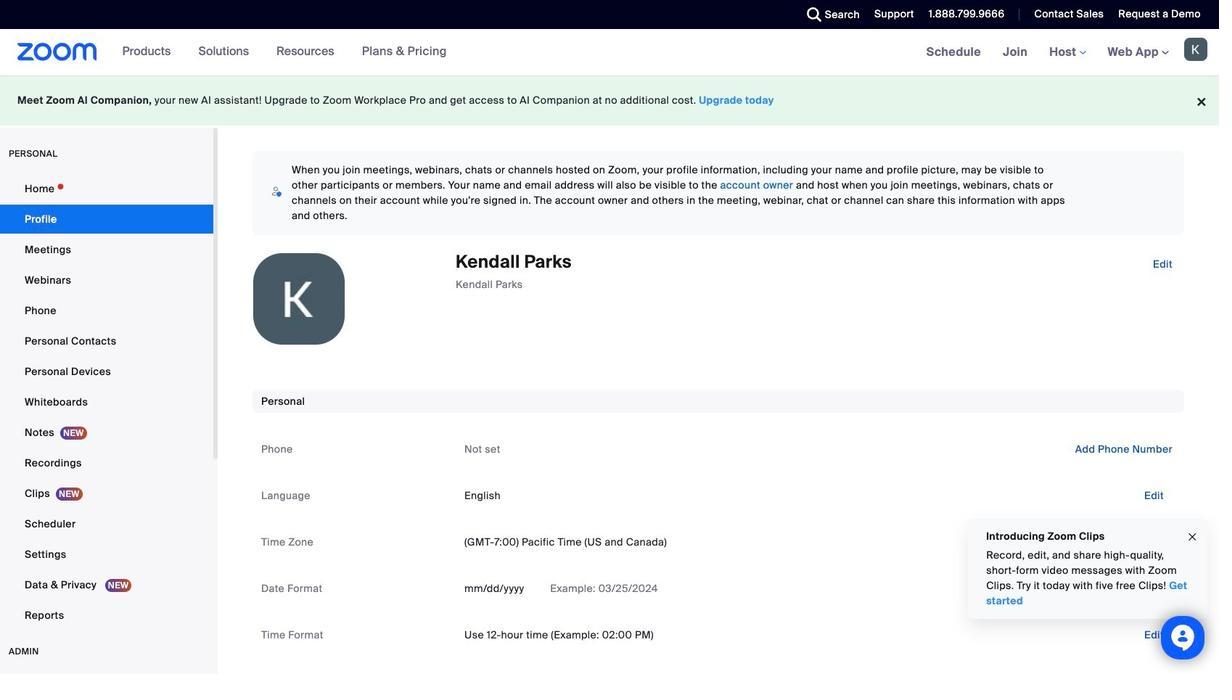 Task type: describe. For each thing, give the bounding box(es) containing it.
zoom logo image
[[17, 43, 97, 61]]

product information navigation
[[111, 29, 458, 75]]

close image
[[1187, 529, 1198, 545]]



Task type: vqa. For each thing, say whether or not it's contained in the screenshot.
Profile Contact 'image'
no



Task type: locate. For each thing, give the bounding box(es) containing it.
edit user photo image
[[287, 292, 311, 306]]

personal menu menu
[[0, 174, 213, 631]]

profile picture image
[[1184, 38, 1208, 61]]

footer
[[0, 75, 1219, 126]]

meetings navigation
[[916, 29, 1219, 76]]

user photo image
[[253, 253, 345, 345]]

banner
[[0, 29, 1219, 76]]



